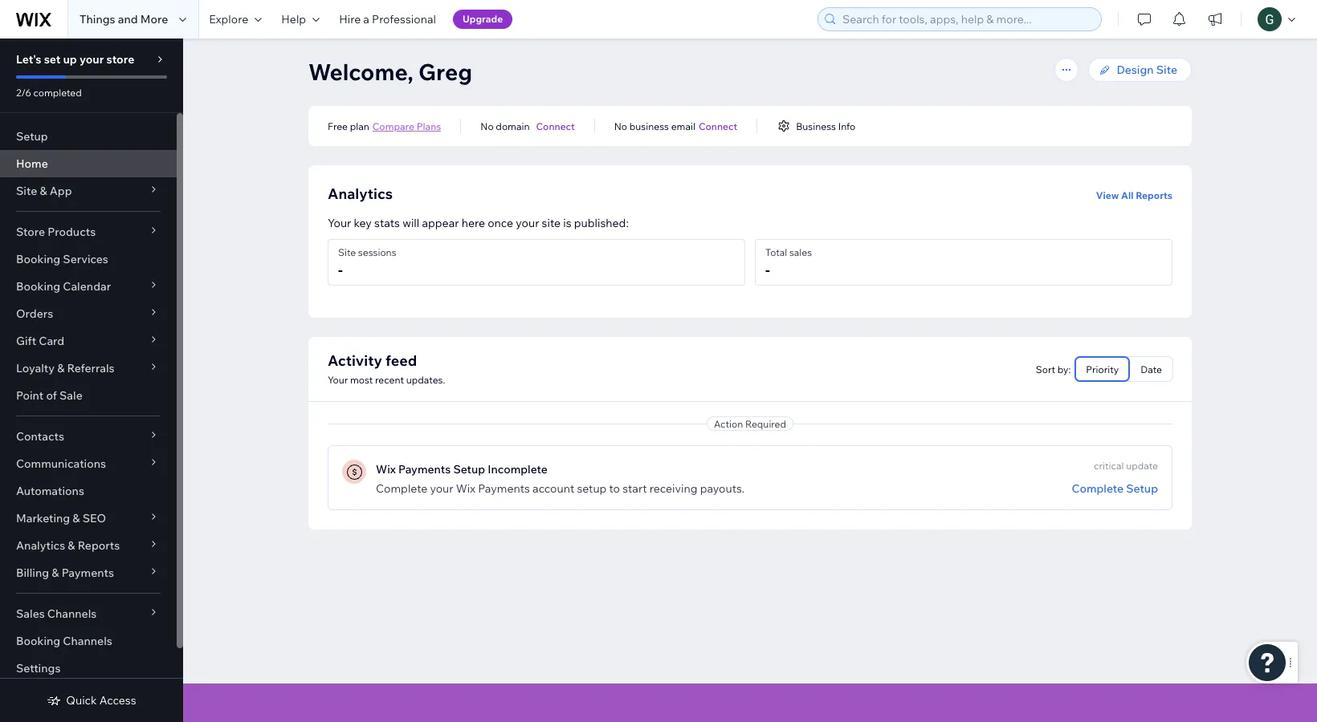 Task type: vqa. For each thing, say whether or not it's contained in the screenshot.


Task type: describe. For each thing, give the bounding box(es) containing it.
connect link for no business email connect
[[699, 119, 737, 133]]

0 horizontal spatial wix
[[376, 463, 396, 477]]

no business email connect
[[614, 120, 737, 132]]

marketing
[[16, 512, 70, 526]]

1 horizontal spatial wix
[[456, 482, 475, 496]]

view
[[1096, 190, 1119, 202]]

things
[[80, 12, 115, 27]]

explore
[[209, 12, 248, 27]]

payouts.
[[700, 482, 745, 496]]

& for loyalty
[[57, 361, 65, 376]]

seo
[[82, 512, 106, 526]]

account
[[533, 482, 574, 496]]

analytics for analytics & reports
[[16, 539, 65, 553]]

appear
[[422, 216, 459, 231]]

1 horizontal spatial payments
[[398, 463, 451, 477]]

critical update
[[1094, 460, 1158, 472]]

setup link
[[0, 123, 177, 150]]

upgrade
[[463, 13, 503, 25]]

channels for sales channels
[[47, 607, 97, 622]]

loyalty & referrals button
[[0, 355, 177, 382]]

contacts button
[[0, 423, 177, 451]]

receiving
[[649, 482, 698, 496]]

home
[[16, 157, 48, 171]]

booking calendar
[[16, 279, 111, 294]]

things and more
[[80, 12, 168, 27]]

by:
[[1057, 363, 1071, 375]]

here
[[462, 216, 485, 231]]

hire
[[339, 12, 361, 27]]

2/6
[[16, 87, 31, 99]]

site
[[542, 216, 561, 231]]

feed
[[385, 352, 417, 370]]

action
[[714, 418, 743, 430]]

sales
[[789, 247, 812, 259]]

- for total sales -
[[765, 261, 770, 279]]

is
[[563, 216, 571, 231]]

action required
[[714, 418, 786, 430]]

and
[[118, 12, 138, 27]]

complete your wix payments account setup to start receiving payouts.
[[376, 482, 745, 496]]

of
[[46, 389, 57, 403]]

quick access button
[[47, 694, 136, 708]]

total
[[765, 247, 787, 259]]

booking services
[[16, 252, 108, 267]]

store products
[[16, 225, 96, 239]]

settings
[[16, 662, 61, 676]]

date button
[[1130, 357, 1173, 381]]

& for marketing
[[73, 512, 80, 526]]

billing & payments button
[[0, 560, 177, 587]]

welcome, greg
[[308, 58, 472, 86]]

design site
[[1117, 63, 1177, 77]]

1 vertical spatial payments
[[478, 482, 530, 496]]

analytics for analytics
[[328, 185, 393, 203]]

greg
[[418, 58, 472, 86]]

professional
[[372, 12, 436, 27]]

loyalty & referrals
[[16, 361, 115, 376]]

up
[[63, 52, 77, 67]]

let's set up your store
[[16, 52, 134, 67]]

analytics & reports button
[[0, 532, 177, 560]]

info
[[838, 120, 856, 132]]

setup
[[577, 482, 607, 496]]

2 connect from the left
[[699, 120, 737, 132]]

2/6 completed
[[16, 87, 82, 99]]

free
[[328, 120, 348, 132]]

compare plans link
[[372, 119, 441, 133]]

site for app
[[16, 184, 37, 198]]

1 horizontal spatial your
[[430, 482, 453, 496]]

free plan compare plans
[[328, 120, 441, 132]]

welcome,
[[308, 58, 413, 86]]

setup inside sidebar element
[[16, 129, 48, 144]]

incomplete
[[488, 463, 548, 477]]

card
[[39, 334, 64, 349]]

1 your from the top
[[328, 216, 351, 231]]

no domain connect
[[481, 120, 575, 132]]

billing & payments
[[16, 566, 114, 581]]

compare
[[372, 120, 414, 132]]

2 horizontal spatial site
[[1156, 63, 1177, 77]]

start
[[623, 482, 647, 496]]

settings link
[[0, 655, 177, 683]]

key
[[354, 216, 372, 231]]

& for billing
[[52, 566, 59, 581]]

wix payments setup incomplete
[[376, 463, 548, 477]]

completed
[[33, 87, 82, 99]]

plan
[[350, 120, 369, 132]]

sales channels button
[[0, 601, 177, 628]]

loyalty
[[16, 361, 55, 376]]

complete for complete setup
[[1072, 482, 1124, 496]]

critical
[[1094, 460, 1124, 472]]

no for no business email
[[614, 120, 627, 132]]

plans
[[417, 120, 441, 132]]

activity feed your most recent updates.
[[328, 352, 445, 386]]



Task type: locate. For each thing, give the bounding box(es) containing it.
booking for booking channels
[[16, 634, 60, 649]]

0 horizontal spatial setup
[[16, 129, 48, 144]]

0 vertical spatial your
[[79, 52, 104, 67]]

-
[[338, 261, 343, 279], [765, 261, 770, 279]]

analytics inside popup button
[[16, 539, 65, 553]]

1 horizontal spatial no
[[614, 120, 627, 132]]

business info
[[796, 120, 856, 132]]

1 horizontal spatial analytics
[[328, 185, 393, 203]]

& for analytics
[[68, 539, 75, 553]]

1 vertical spatial setup
[[453, 463, 485, 477]]

1 vertical spatial reports
[[78, 539, 120, 553]]

1 horizontal spatial connect
[[699, 120, 737, 132]]

1 vertical spatial booking
[[16, 279, 60, 294]]

0 horizontal spatial connect
[[536, 120, 575, 132]]

hire a professional link
[[329, 0, 446, 39]]

booking for booking services
[[16, 252, 60, 267]]

no for no domain
[[481, 120, 494, 132]]

analytics & reports
[[16, 539, 120, 553]]

1 vertical spatial site
[[16, 184, 37, 198]]

reports inside button
[[1136, 190, 1173, 202]]

- inside site sessions -
[[338, 261, 343, 279]]

total sales -
[[765, 247, 812, 279]]

update
[[1126, 460, 1158, 472]]

0 vertical spatial your
[[328, 216, 351, 231]]

setup up home
[[16, 129, 48, 144]]

1 horizontal spatial setup
[[453, 463, 485, 477]]

1 horizontal spatial reports
[[1136, 190, 1173, 202]]

setup
[[16, 129, 48, 144], [453, 463, 485, 477], [1126, 482, 1158, 496]]

1 - from the left
[[338, 261, 343, 279]]

no left the domain
[[481, 120, 494, 132]]

email
[[671, 120, 695, 132]]

your key stats will appear here once your site is published:
[[328, 216, 629, 231]]

activity
[[328, 352, 382, 370]]

stats
[[374, 216, 400, 231]]

help
[[281, 12, 306, 27]]

1 connect from the left
[[536, 120, 575, 132]]

orders button
[[0, 300, 177, 328]]

0 vertical spatial channels
[[47, 607, 97, 622]]

2 no from the left
[[614, 120, 627, 132]]

complete setup
[[1072, 482, 1158, 496]]

site & app
[[16, 184, 72, 198]]

1 horizontal spatial site
[[338, 247, 356, 259]]

1 horizontal spatial connect link
[[699, 119, 737, 133]]

booking up orders on the top of page
[[16, 279, 60, 294]]

0 horizontal spatial analytics
[[16, 539, 65, 553]]

& inside loyalty & referrals "popup button"
[[57, 361, 65, 376]]

sales channels
[[16, 607, 97, 622]]

referrals
[[67, 361, 115, 376]]

site for -
[[338, 247, 356, 259]]

2 connect link from the left
[[699, 119, 737, 133]]

store
[[106, 52, 134, 67]]

reports
[[1136, 190, 1173, 202], [78, 539, 120, 553]]

booking services link
[[0, 246, 177, 273]]

all
[[1121, 190, 1134, 202]]

gift
[[16, 334, 36, 349]]

0 horizontal spatial -
[[338, 261, 343, 279]]

2 horizontal spatial setup
[[1126, 482, 1158, 496]]

site inside site sessions -
[[338, 247, 356, 259]]

priority
[[1086, 364, 1119, 376]]

analytics up "key"
[[328, 185, 393, 203]]

your inside activity feed your most recent updates.
[[328, 374, 348, 386]]

& left seo
[[73, 512, 80, 526]]

view all reports
[[1096, 190, 1173, 202]]

0 horizontal spatial payments
[[62, 566, 114, 581]]

& inside 'site & app' "dropdown button"
[[40, 184, 47, 198]]

home link
[[0, 150, 177, 177]]

complete down the wix payments setup incomplete
[[376, 482, 427, 496]]

gift card button
[[0, 328, 177, 355]]

- inside total sales -
[[765, 261, 770, 279]]

2 vertical spatial site
[[338, 247, 356, 259]]

once
[[488, 216, 513, 231]]

upgrade button
[[453, 10, 513, 29]]

channels up booking channels
[[47, 607, 97, 622]]

channels inside popup button
[[47, 607, 97, 622]]

your left site
[[516, 216, 539, 231]]

0 vertical spatial analytics
[[328, 185, 393, 203]]

will
[[402, 216, 419, 231]]

0 horizontal spatial your
[[79, 52, 104, 67]]

connect link right email
[[699, 119, 737, 133]]

date
[[1141, 364, 1162, 376]]

set
[[44, 52, 61, 67]]

booking inside dropdown button
[[16, 279, 60, 294]]

& right loyalty
[[57, 361, 65, 376]]

0 horizontal spatial connect link
[[536, 119, 575, 133]]

published:
[[574, 216, 629, 231]]

2 horizontal spatial your
[[516, 216, 539, 231]]

required
[[745, 418, 786, 430]]

products
[[48, 225, 96, 239]]

Search for tools, apps, help & more... field
[[838, 8, 1096, 31]]

1 complete from the left
[[376, 482, 427, 496]]

sessions
[[358, 247, 396, 259]]

channels for booking channels
[[63, 634, 112, 649]]

booking down store
[[16, 252, 60, 267]]

2 horizontal spatial payments
[[478, 482, 530, 496]]

design site link
[[1088, 58, 1192, 82]]

access
[[99, 694, 136, 708]]

connect right email
[[699, 120, 737, 132]]

app
[[50, 184, 72, 198]]

business
[[796, 120, 836, 132]]

updates.
[[406, 374, 445, 386]]

&
[[40, 184, 47, 198], [57, 361, 65, 376], [73, 512, 80, 526], [68, 539, 75, 553], [52, 566, 59, 581]]

business info button
[[777, 119, 856, 133]]

1 horizontal spatial -
[[765, 261, 770, 279]]

a
[[363, 12, 369, 27]]

2 complete from the left
[[1072, 482, 1124, 496]]

contacts
[[16, 430, 64, 444]]

0 vertical spatial site
[[1156, 63, 1177, 77]]

your inside sidebar element
[[79, 52, 104, 67]]

0 horizontal spatial reports
[[78, 539, 120, 553]]

analytics down marketing
[[16, 539, 65, 553]]

2 vertical spatial your
[[430, 482, 453, 496]]

reports for view all reports
[[1136, 190, 1173, 202]]

automations
[[16, 484, 84, 499]]

site right design
[[1156, 63, 1177, 77]]

sales
[[16, 607, 45, 622]]

& inside marketing & seo 'dropdown button'
[[73, 512, 80, 526]]

marketing & seo
[[16, 512, 106, 526]]

1 vertical spatial channels
[[63, 634, 112, 649]]

hire a professional
[[339, 12, 436, 27]]

1 vertical spatial your
[[516, 216, 539, 231]]

2 vertical spatial setup
[[1126, 482, 1158, 496]]

point of sale
[[16, 389, 83, 403]]

services
[[63, 252, 108, 267]]

complete for complete your wix payments account setup to start receiving payouts.
[[376, 482, 427, 496]]

your right up
[[79, 52, 104, 67]]

& inside billing & payments dropdown button
[[52, 566, 59, 581]]

reports down seo
[[78, 539, 120, 553]]

business
[[629, 120, 669, 132]]

communications
[[16, 457, 106, 471]]

& inside analytics & reports popup button
[[68, 539, 75, 553]]

site left sessions
[[338, 247, 356, 259]]

booking up settings
[[16, 634, 60, 649]]

0 vertical spatial booking
[[16, 252, 60, 267]]

wix
[[376, 463, 396, 477], [456, 482, 475, 496]]

0 horizontal spatial site
[[16, 184, 37, 198]]

no left business
[[614, 120, 627, 132]]

& up billing & payments
[[68, 539, 75, 553]]

& left 'app'
[[40, 184, 47, 198]]

more
[[140, 12, 168, 27]]

reports inside popup button
[[78, 539, 120, 553]]

help button
[[272, 0, 329, 39]]

booking for booking calendar
[[16, 279, 60, 294]]

2 your from the top
[[328, 374, 348, 386]]

2 booking from the top
[[16, 279, 60, 294]]

store products button
[[0, 218, 177, 246]]

complete down critical
[[1072, 482, 1124, 496]]

design
[[1117, 63, 1154, 77]]

channels up settings link
[[63, 634, 112, 649]]

sort
[[1036, 363, 1055, 375]]

reports right all
[[1136, 190, 1173, 202]]

your down the wix payments setup incomplete
[[430, 482, 453, 496]]

booking channels link
[[0, 628, 177, 655]]

sidebar element
[[0, 39, 183, 723]]

quick
[[66, 694, 97, 708]]

connect link right the domain
[[536, 119, 575, 133]]

2 vertical spatial payments
[[62, 566, 114, 581]]

connect right the domain
[[536, 120, 575, 132]]

payments inside dropdown button
[[62, 566, 114, 581]]

0 vertical spatial payments
[[398, 463, 451, 477]]

reports for analytics & reports
[[78, 539, 120, 553]]

sale
[[59, 389, 83, 403]]

0 horizontal spatial no
[[481, 120, 494, 132]]

& for site
[[40, 184, 47, 198]]

your left the most
[[328, 374, 348, 386]]

payments
[[398, 463, 451, 477], [478, 482, 530, 496], [62, 566, 114, 581]]

0 vertical spatial reports
[[1136, 190, 1173, 202]]

0 vertical spatial wix
[[376, 463, 396, 477]]

connect link for no domain connect
[[536, 119, 575, 133]]

let's
[[16, 52, 41, 67]]

1 vertical spatial your
[[328, 374, 348, 386]]

site down home
[[16, 184, 37, 198]]

1 booking from the top
[[16, 252, 60, 267]]

& right billing
[[52, 566, 59, 581]]

2 vertical spatial booking
[[16, 634, 60, 649]]

0 horizontal spatial complete
[[376, 482, 427, 496]]

domain
[[496, 120, 530, 132]]

1 no from the left
[[481, 120, 494, 132]]

2 - from the left
[[765, 261, 770, 279]]

your left "key"
[[328, 216, 351, 231]]

booking channels
[[16, 634, 112, 649]]

1 horizontal spatial complete
[[1072, 482, 1124, 496]]

analytics
[[328, 185, 393, 203], [16, 539, 65, 553]]

communications button
[[0, 451, 177, 478]]

3 booking from the top
[[16, 634, 60, 649]]

setup left incomplete
[[453, 463, 485, 477]]

point of sale link
[[0, 382, 177, 410]]

site inside "dropdown button"
[[16, 184, 37, 198]]

- for site sessions -
[[338, 261, 343, 279]]

0 vertical spatial setup
[[16, 129, 48, 144]]

1 vertical spatial analytics
[[16, 539, 65, 553]]

automations link
[[0, 478, 177, 505]]

store
[[16, 225, 45, 239]]

point
[[16, 389, 44, 403]]

site & app button
[[0, 177, 177, 205]]

setup down update
[[1126, 482, 1158, 496]]

1 vertical spatial wix
[[456, 482, 475, 496]]

1 connect link from the left
[[536, 119, 575, 133]]

to
[[609, 482, 620, 496]]



